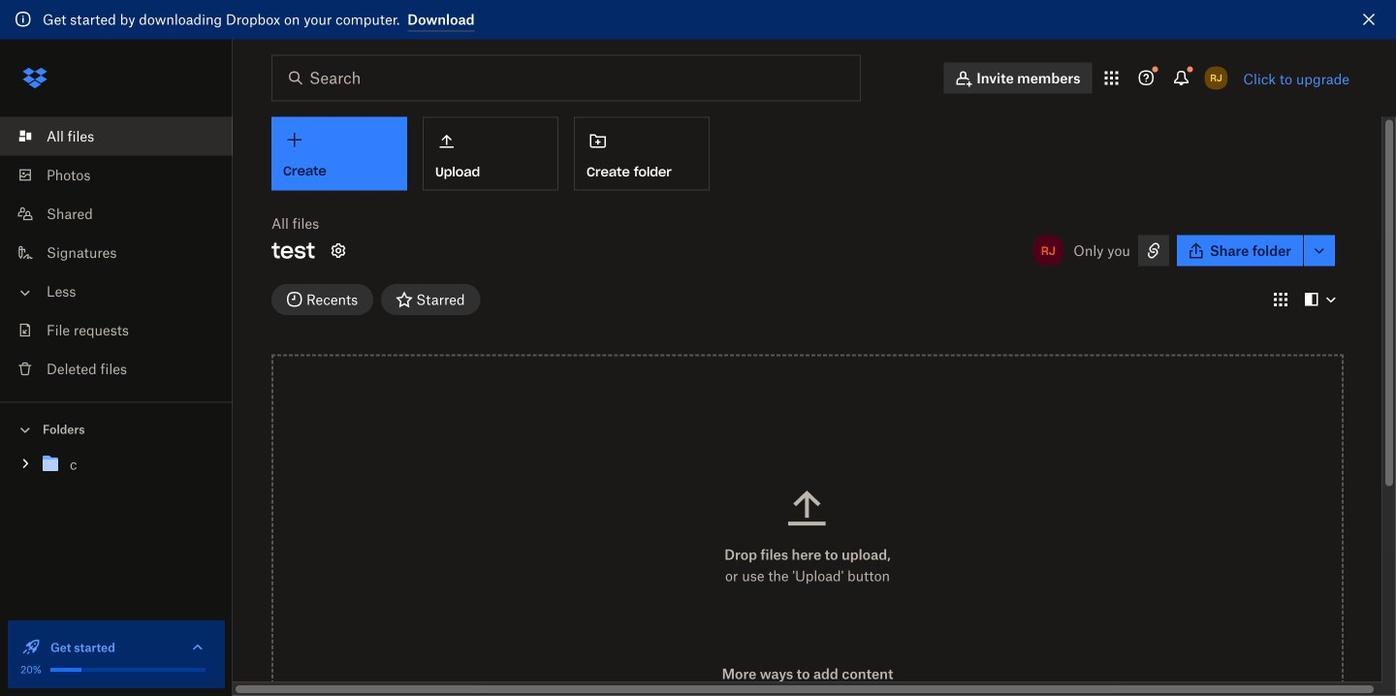Task type: vqa. For each thing, say whether or not it's contained in the screenshot.
LESS image
yes



Task type: locate. For each thing, give the bounding box(es) containing it.
list item
[[0, 117, 233, 156]]

alert
[[0, 0, 1396, 39]]

list
[[0, 105, 233, 402]]

dropbox image
[[16, 59, 54, 97]]

Search in folder "Dropbox" text field
[[309, 66, 820, 90]]

getting started progress progress bar
[[50, 668, 81, 672]]



Task type: describe. For each thing, give the bounding box(es) containing it.
folder settings image
[[327, 239, 350, 262]]

less image
[[16, 283, 35, 302]]



